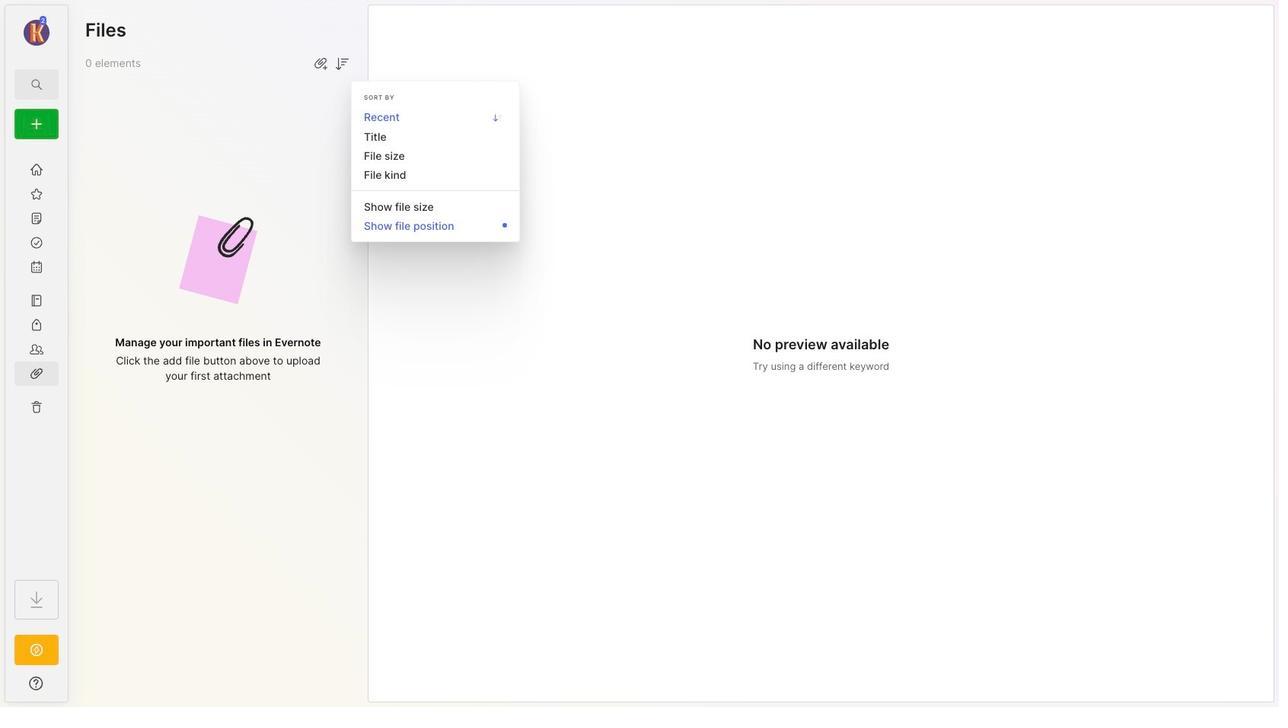 Task type: vqa. For each thing, say whether or not it's contained in the screenshot.
Started
no



Task type: locate. For each thing, give the bounding box(es) containing it.
WHAT'S NEW field
[[5, 672, 68, 696]]

tree
[[5, 149, 68, 567]]

tree inside main element
[[5, 149, 68, 567]]

dropdown list menu
[[352, 87, 519, 235]]



Task type: describe. For each thing, give the bounding box(es) containing it.
vhjsd field
[[333, 53, 351, 73]]

main element
[[0, 0, 73, 708]]

home image
[[29, 162, 44, 177]]

click to expand image
[[67, 679, 78, 698]]

Account field
[[5, 14, 68, 48]]

upgrade image
[[27, 641, 46, 660]]

edit search image
[[27, 75, 46, 94]]



